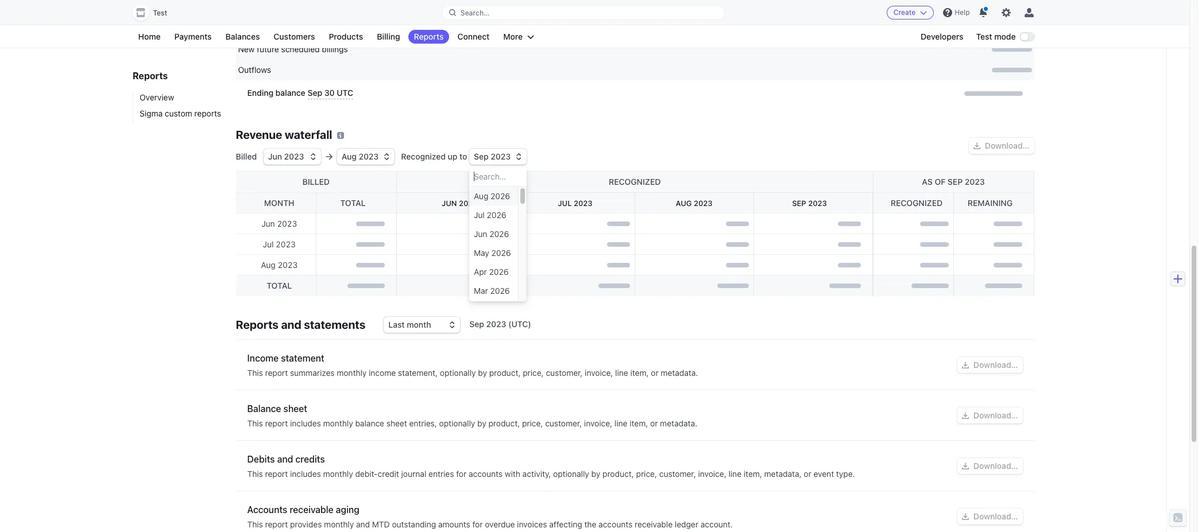 Task type: describe. For each thing, give the bounding box(es) containing it.
aug inside popup button
[[342, 152, 357, 161]]

utc for ending balance sep 30 utc
[[337, 88, 353, 98]]

payments link
[[169, 30, 217, 44]]

developers
[[921, 32, 963, 41]]

customers
[[274, 32, 315, 41]]

as
[[922, 177, 933, 187]]

apr
[[474, 267, 487, 277]]

journal
[[401, 469, 426, 479]]

balance
[[247, 404, 281, 414]]

account.
[[701, 520, 733, 530]]

jun down month
[[261, 219, 275, 229]]

month
[[264, 198, 294, 208]]

income
[[369, 368, 396, 378]]

create button
[[887, 6, 934, 20]]

this inside debits and credits this report includes monthly debit-credit journal entries for accounts with activity, optionally by product, price, customer, invoice, line item, metadata, or event type.
[[247, 469, 263, 479]]

billing
[[377, 32, 400, 41]]

mar 2026
[[474, 286, 510, 296]]

jun 2026
[[474, 229, 509, 239]]

entries,
[[409, 419, 437, 428]]

2023 inside popup button
[[359, 152, 379, 161]]

jun inside list box
[[474, 229, 487, 239]]

jul for jun
[[474, 210, 485, 220]]

sigma custom reports
[[139, 109, 221, 118]]

invoice, inside balance sheet this report includes monthly balance sheet entries, optionally by product, price, customer, invoice, line item, or metadata.
[[584, 419, 612, 428]]

0 horizontal spatial total
[[267, 281, 292, 291]]

waterfall
[[285, 128, 332, 141]]

product, inside balance sheet this report includes monthly balance sheet entries, optionally by product, price, customer, invoice, line item, or metadata.
[[488, 419, 520, 428]]

outflows
[[238, 65, 271, 75]]

sep 2023
[[792, 199, 827, 208]]

svg image for income statement
[[962, 362, 969, 369]]

line inside income statement this report summarizes monthly income statement, optionally by product, price, customer, invoice, line item, or metadata.
[[615, 368, 628, 378]]

invoice, inside income statement this report summarizes monthly income statement, optionally by product, price, customer, invoice, line item, or metadata.
[[585, 368, 613, 378]]

sep inside "cell"
[[301, 24, 315, 33]]

help
[[955, 8, 970, 17]]

reports
[[194, 109, 221, 118]]

price, inside debits and credits this report includes monthly debit-credit journal entries for accounts with activity, optionally by product, price, customer, invoice, line item, metadata, or event type.
[[636, 469, 657, 479]]

0 vertical spatial total
[[340, 198, 366, 208]]

mtd
[[372, 520, 390, 530]]

test mode
[[976, 32, 1016, 41]]

invoices
[[517, 520, 547, 530]]

(utc)
[[508, 319, 531, 329]]

balance for starting balance
[[270, 24, 299, 33]]

revenue waterfall
[[236, 128, 332, 141]]

svg image for debits and credits
[[962, 463, 969, 470]]

download… button for balance sheet
[[957, 408, 1023, 424]]

Search… field
[[469, 167, 527, 187]]

feb 2026
[[474, 305, 509, 315]]

home link
[[132, 30, 166, 44]]

payments
[[174, 32, 212, 41]]

1 vertical spatial reports
[[132, 71, 168, 81]]

test button
[[132, 5, 179, 21]]

credits
[[295, 454, 325, 465]]

2026 for apr 2026
[[489, 267, 509, 277]]

recognized
[[401, 152, 446, 161]]

monthly inside debits and credits this report includes monthly debit-credit journal entries for accounts with activity, optionally by product, price, customer, invoice, line item, metadata, or event type.
[[323, 469, 353, 479]]

connect link
[[452, 30, 495, 44]]

the
[[584, 520, 596, 530]]

customers link
[[268, 30, 321, 44]]

statements
[[304, 318, 365, 331]]

activity,
[[522, 469, 551, 479]]

grid containing starting balance
[[236, 0, 1034, 106]]

balance inside balance sheet this report includes monthly balance sheet entries, optionally by product, price, customer, invoice, line item, or metadata.
[[355, 419, 384, 428]]

apr 2026
[[474, 267, 509, 277]]

report inside accounts receivable aging this report provides monthly and mtd outstanding amounts for overdue invoices affecting the accounts receivable ledger account.
[[265, 520, 288, 530]]

optionally inside income statement this report summarizes monthly income statement, optionally by product, price, customer, invoice, line item, or metadata.
[[440, 368, 476, 378]]

credit
[[378, 469, 399, 479]]

event
[[813, 469, 834, 479]]

aging
[[336, 505, 359, 515]]

by inside debits and credits this report includes monthly debit-credit journal entries for accounts with activity, optionally by product, price, customer, invoice, line item, metadata, or event type.
[[591, 469, 600, 479]]

1
[[318, 24, 321, 33]]

monthly inside income statement this report summarizes monthly income statement, optionally by product, price, customer, invoice, line item, or metadata.
[[337, 368, 367, 378]]

product, inside debits and credits this report includes monthly debit-credit journal entries for accounts with activity, optionally by product, price, customer, invoice, line item, metadata, or event type.
[[602, 469, 634, 479]]

home
[[138, 32, 161, 41]]

notifications image
[[979, 8, 988, 17]]

aug 2023 inside popup button
[[342, 152, 379, 161]]

outstanding
[[392, 520, 436, 530]]

optionally inside debits and credits this report includes monthly debit-credit journal entries for accounts with activity, optionally by product, price, customer, invoice, line item, metadata, or event type.
[[553, 469, 589, 479]]

cell inside outflows row
[[638, 64, 1032, 76]]

invoice, inside debits and credits this report includes monthly debit-credit journal entries for accounts with activity, optionally by product, price, customer, invoice, line item, metadata, or event type.
[[698, 469, 726, 479]]

ending balance sep 30 utc
[[247, 88, 353, 98]]

0 horizontal spatial jul
[[263, 239, 274, 249]]

accounts
[[247, 505, 287, 515]]

includes inside balance sheet this report includes monthly balance sheet entries, optionally by product, price, customer, invoice, line item, or metadata.
[[290, 419, 321, 428]]

may 2026
[[474, 248, 511, 258]]

products link
[[323, 30, 369, 44]]

overdue
[[485, 520, 515, 530]]

by inside income statement this report summarizes monthly income statement, optionally by product, price, customer, invoice, line item, or metadata.
[[478, 368, 487, 378]]

aug 2026
[[474, 191, 510, 201]]

starting
[[238, 24, 267, 33]]

1 horizontal spatial jul 2023
[[558, 199, 592, 208]]

billing link
[[371, 30, 406, 44]]

1 vertical spatial sheet
[[386, 419, 407, 428]]

2 horizontal spatial reports
[[414, 32, 444, 41]]

for for debits and credits
[[456, 469, 466, 479]]

debits
[[247, 454, 275, 465]]

2 horizontal spatial aug 2023
[[676, 199, 712, 208]]

includes inside debits and credits this report includes monthly debit-credit journal entries for accounts with activity, optionally by product, price, customer, invoice, line item, metadata, or event type.
[[290, 469, 321, 479]]

accounts receivable aging this report provides monthly and mtd outstanding amounts for overdue invoices affecting the accounts receivable ledger account.
[[247, 505, 733, 530]]

and for debits
[[277, 454, 293, 465]]

aug 2023 button
[[337, 149, 394, 165]]

optionally inside balance sheet this report includes monthly balance sheet entries, optionally by product, price, customer, invoice, line item, or metadata.
[[439, 419, 475, 428]]

jun left aug 2026
[[442, 199, 457, 208]]

item, inside income statement this report summarizes monthly income statement, optionally by product, price, customer, invoice, line item, or metadata.
[[630, 368, 649, 378]]

monthly inside accounts receivable aging this report provides monthly and mtd outstanding amounts for overdue invoices affecting the accounts receivable ledger account.
[[324, 520, 354, 530]]

developers link
[[915, 30, 969, 44]]

and inside accounts receivable aging this report provides monthly and mtd outstanding amounts for overdue invoices affecting the accounts receivable ledger account.
[[356, 520, 370, 530]]

price, inside balance sheet this report includes monthly balance sheet entries, optionally by product, price, customer, invoice, line item, or metadata.
[[522, 419, 543, 428]]

as of sep 2023
[[922, 177, 985, 187]]

custom
[[164, 109, 192, 118]]

reports and statements
[[236, 318, 365, 331]]

metadata,
[[764, 469, 802, 479]]

products
[[329, 32, 363, 41]]

price, inside income statement this report summarizes monthly income statement, optionally by product, price, customer, invoice, line item, or metadata.
[[523, 368, 544, 378]]

entries
[[429, 469, 454, 479]]

mode
[[994, 32, 1016, 41]]

customer, inside debits and credits this report includes monthly debit-credit journal entries for accounts with activity, optionally by product, price, customer, invoice, line item, metadata, or event type.
[[659, 469, 696, 479]]

item, inside balance sheet this report includes monthly balance sheet entries, optionally by product, price, customer, invoice, line item, or metadata.
[[630, 419, 648, 428]]

debit-
[[355, 469, 378, 479]]

to
[[459, 152, 467, 161]]

2026 for jun 2026
[[489, 229, 509, 239]]

search…
[[460, 8, 490, 17]]

2026 for feb 2026
[[490, 305, 509, 315]]

new future scheduled billings row
[[236, 39, 1034, 60]]

1 vertical spatial jun 2023
[[442, 199, 478, 208]]

up
[[448, 152, 457, 161]]

row containing starting balance
[[236, 18, 1034, 39]]



Task type: locate. For each thing, give the bounding box(es) containing it.
2 vertical spatial and
[[356, 520, 370, 530]]

2 vertical spatial jun 2023
[[261, 219, 297, 229]]

list box containing aug 2026
[[469, 187, 518, 532]]

svg image
[[973, 142, 980, 149], [962, 362, 969, 369], [962, 463, 969, 470], [962, 513, 969, 520]]

mar
[[474, 286, 488, 296]]

by inside balance sheet this report includes monthly balance sheet entries, optionally by product, price, customer, invoice, line item, or metadata.
[[477, 419, 486, 428]]

statement
[[281, 353, 324, 364]]

amounts
[[438, 520, 470, 530]]

accounts left with
[[469, 469, 503, 479]]

customer, inside balance sheet this report includes monthly balance sheet entries, optionally by product, price, customer, invoice, line item, or metadata.
[[545, 419, 582, 428]]

balance for ending balance
[[275, 88, 305, 98]]

2 includes from the top
[[290, 469, 321, 479]]

and right debits
[[277, 454, 293, 465]]

list box
[[469, 187, 518, 532]]

1 horizontal spatial test
[[976, 32, 992, 41]]

jul 2026
[[474, 210, 506, 220]]

2023 inside dropdown button
[[284, 152, 304, 161]]

monthly down the aging
[[324, 520, 354, 530]]

accounts inside accounts receivable aging this report provides monthly and mtd outstanding amounts for overdue invoices affecting the accounts receivable ledger account.
[[599, 520, 632, 530]]

2026 right the may
[[491, 248, 511, 258]]

1 vertical spatial row
[[236, 80, 1034, 106]]

optionally right statement,
[[440, 368, 476, 378]]

balance up new future scheduled billings
[[270, 24, 299, 33]]

1 horizontal spatial total
[[340, 198, 366, 208]]

0 vertical spatial accounts
[[469, 469, 503, 479]]

2026 right apr
[[489, 267, 509, 277]]

2026 down search… field
[[491, 191, 510, 201]]

0 vertical spatial price,
[[523, 368, 544, 378]]

jun 2023 inside dropdown button
[[268, 152, 304, 161]]

1 vertical spatial balance
[[275, 88, 305, 98]]

balance sheet this report includes monthly balance sheet entries, optionally by product, price, customer, invoice, line item, or metadata.
[[247, 404, 697, 428]]

1 vertical spatial item,
[[630, 419, 648, 428]]

1 vertical spatial receivable
[[635, 520, 673, 530]]

line
[[615, 368, 628, 378], [614, 419, 627, 428], [729, 469, 741, 479]]

utc right the 1
[[323, 24, 340, 33]]

outflows row
[[236, 60, 1034, 80]]

2 vertical spatial balance
[[355, 419, 384, 428]]

this
[[247, 368, 263, 378], [247, 419, 263, 428], [247, 469, 263, 479], [247, 520, 263, 530]]

statement,
[[398, 368, 438, 378]]

test
[[153, 9, 167, 17], [976, 32, 992, 41]]

1 vertical spatial customer,
[[545, 419, 582, 428]]

balance inside "cell"
[[270, 24, 299, 33]]

sheet
[[283, 404, 307, 414], [386, 419, 407, 428]]

monthly up credits
[[323, 419, 353, 428]]

overview link
[[132, 92, 224, 103]]

scheduled
[[281, 44, 320, 54]]

0 vertical spatial for
[[456, 469, 466, 479]]

0 vertical spatial test
[[153, 9, 167, 17]]

2 vertical spatial or
[[804, 469, 811, 479]]

0 vertical spatial optionally
[[440, 368, 476, 378]]

income
[[247, 353, 279, 364]]

sigma custom reports link
[[132, 108, 224, 119]]

4 report from the top
[[265, 520, 288, 530]]

jun up the may
[[474, 229, 487, 239]]

jun inside dropdown button
[[268, 152, 282, 161]]

1 vertical spatial optionally
[[439, 419, 475, 428]]

jul
[[558, 199, 572, 208], [474, 210, 485, 220], [263, 239, 274, 249]]

balance right ending
[[275, 88, 305, 98]]

1 vertical spatial by
[[477, 419, 486, 428]]

3 this from the top
[[247, 469, 263, 479]]

monthly left income
[[337, 368, 367, 378]]

2 row from the top
[[236, 80, 1034, 106]]

1 vertical spatial and
[[277, 454, 293, 465]]

sigma
[[139, 109, 162, 118]]

0 vertical spatial and
[[281, 318, 301, 331]]

debits and credits this report includes monthly debit-credit journal entries for accounts with activity, optionally by product, price, customer, invoice, line item, metadata, or event type.
[[247, 454, 855, 479]]

future
[[257, 44, 279, 54]]

2026 up sep 2023 (utc)
[[490, 305, 509, 315]]

and
[[281, 318, 301, 331], [277, 454, 293, 465], [356, 520, 370, 530]]

customer, inside income statement this report summarizes monthly income statement, optionally by product, price, customer, invoice, line item, or metadata.
[[546, 368, 583, 378]]

ending
[[247, 88, 273, 98]]

this inside balance sheet this report includes monthly balance sheet entries, optionally by product, price, customer, invoice, line item, or metadata.
[[247, 419, 263, 428]]

test left mode
[[976, 32, 992, 41]]

download… button for accounts receivable aging
[[957, 509, 1023, 525]]

more button
[[498, 30, 540, 44]]

test up home
[[153, 9, 167, 17]]

sep 2023 button
[[469, 149, 527, 165]]

recognized up to sep 2023
[[399, 152, 511, 161]]

includes
[[290, 419, 321, 428], [290, 469, 321, 479]]

revenue
[[236, 128, 282, 141]]

reports up income
[[236, 318, 279, 331]]

accounts inside debits and credits this report includes monthly debit-credit journal entries for accounts with activity, optionally by product, price, customer, invoice, line item, metadata, or event type.
[[469, 469, 503, 479]]

1 vertical spatial recognized
[[891, 198, 943, 208]]

0 vertical spatial product,
[[489, 368, 521, 378]]

2026 right the mar
[[490, 286, 510, 296]]

1 vertical spatial or
[[650, 419, 658, 428]]

cell inside new future scheduled billings row
[[638, 44, 1032, 55]]

optionally right activity,
[[553, 469, 589, 479]]

provides
[[290, 520, 322, 530]]

optionally right entries, at the bottom left
[[439, 419, 475, 428]]

0 vertical spatial utc
[[323, 24, 340, 33]]

this inside accounts receivable aging this report provides monthly and mtd outstanding amounts for overdue invoices affecting the accounts receivable ledger account.
[[247, 520, 263, 530]]

sep 2023 (utc)
[[469, 319, 531, 329]]

1 horizontal spatial sheet
[[386, 419, 407, 428]]

2 vertical spatial jul
[[263, 239, 274, 249]]

this down income
[[247, 368, 263, 378]]

2 vertical spatial reports
[[236, 318, 279, 331]]

and up statement
[[281, 318, 301, 331]]

balance up the debit-
[[355, 419, 384, 428]]

0 vertical spatial row
[[236, 18, 1034, 39]]

billed
[[302, 177, 330, 187]]

2026 for jul 2026
[[487, 210, 506, 220]]

for left overdue
[[472, 520, 483, 530]]

with
[[505, 469, 520, 479]]

report
[[265, 368, 288, 378], [265, 419, 288, 428], [265, 469, 288, 479], [265, 520, 288, 530]]

jun
[[268, 152, 282, 161], [442, 199, 457, 208], [261, 219, 275, 229], [474, 229, 487, 239]]

2 vertical spatial item,
[[744, 469, 762, 479]]

1 horizontal spatial recognized
[[891, 198, 943, 208]]

1 horizontal spatial jul
[[474, 210, 485, 220]]

more
[[503, 32, 523, 41]]

income statement this report summarizes monthly income statement, optionally by product, price, customer, invoice, line item, or metadata.
[[247, 353, 698, 378]]

report inside income statement this report summarizes monthly income statement, optionally by product, price, customer, invoice, line item, or metadata.
[[265, 368, 288, 378]]

1 vertical spatial accounts
[[599, 520, 632, 530]]

for inside debits and credits this report includes monthly debit-credit journal entries for accounts with activity, optionally by product, price, customer, invoice, line item, metadata, or event type.
[[456, 469, 466, 479]]

2 vertical spatial invoice,
[[698, 469, 726, 479]]

of
[[935, 177, 945, 187]]

total
[[340, 198, 366, 208], [267, 281, 292, 291]]

download… for income statement
[[973, 360, 1018, 370]]

0 vertical spatial item,
[[630, 368, 649, 378]]

billed
[[236, 152, 259, 161]]

2 vertical spatial customer,
[[659, 469, 696, 479]]

row containing ending balance
[[236, 80, 1034, 106]]

download… button for income statement
[[957, 357, 1023, 373]]

new future scheduled billings
[[238, 44, 348, 54]]

0 vertical spatial recognized
[[609, 177, 661, 187]]

utc for starting balance sep 1 utc
[[323, 24, 340, 33]]

2 vertical spatial by
[[591, 469, 600, 479]]

total down the aug 2023 popup button
[[340, 198, 366, 208]]

test for test
[[153, 9, 167, 17]]

1 vertical spatial includes
[[290, 469, 321, 479]]

0 vertical spatial balance
[[270, 24, 299, 33]]

0 vertical spatial reports
[[414, 32, 444, 41]]

monthly
[[337, 368, 367, 378], [323, 419, 353, 428], [323, 469, 353, 479], [324, 520, 354, 530]]

ledger
[[675, 520, 698, 530]]

this inside income statement this report summarizes monthly income statement, optionally by product, price, customer, invoice, line item, or metadata.
[[247, 368, 263, 378]]

2026 for may 2026
[[491, 248, 511, 258]]

grid
[[236, 0, 1034, 106]]

recognized
[[609, 177, 661, 187], [891, 198, 943, 208]]

utc inside "cell"
[[323, 24, 340, 33]]

this down balance at the bottom left
[[247, 419, 263, 428]]

1 vertical spatial utc
[[337, 88, 353, 98]]

3 report from the top
[[265, 469, 288, 479]]

1 vertical spatial line
[[614, 419, 627, 428]]

metadata. inside income statement this report summarizes monthly income statement, optionally by product, price, customer, invoice, line item, or metadata.
[[661, 368, 698, 378]]

monthly inside balance sheet this report includes monthly balance sheet entries, optionally by product, price, customer, invoice, line item, or metadata.
[[323, 419, 353, 428]]

0 horizontal spatial for
[[456, 469, 466, 479]]

download… for accounts receivable aging
[[973, 512, 1018, 521]]

1 this from the top
[[247, 368, 263, 378]]

1 vertical spatial total
[[267, 281, 292, 291]]

0 horizontal spatial recognized
[[609, 177, 661, 187]]

1 vertical spatial jul
[[474, 210, 485, 220]]

1 vertical spatial test
[[976, 32, 992, 41]]

1 vertical spatial price,
[[522, 419, 543, 428]]

1 horizontal spatial receivable
[[635, 520, 673, 530]]

svg image for accounts receivable aging
[[962, 513, 969, 520]]

2026 down aug 2026
[[487, 210, 506, 220]]

or inside balance sheet this report includes monthly balance sheet entries, optionally by product, price, customer, invoice, line item, or metadata.
[[650, 419, 658, 428]]

for
[[456, 469, 466, 479], [472, 520, 483, 530]]

2026 for aug 2026
[[491, 191, 510, 201]]

balances
[[225, 32, 260, 41]]

jul for aug
[[558, 199, 572, 208]]

aug inside list box
[[474, 191, 488, 201]]

sep
[[301, 24, 315, 33], [308, 88, 322, 98], [474, 152, 489, 161], [948, 177, 963, 187], [792, 199, 806, 208], [469, 319, 484, 329]]

overview
[[139, 92, 174, 102]]

for for accounts receivable aging
[[472, 520, 483, 530]]

0 horizontal spatial reports
[[132, 71, 168, 81]]

4 this from the top
[[247, 520, 263, 530]]

1 horizontal spatial aug 2023
[[342, 152, 379, 161]]

test inside test button
[[153, 9, 167, 17]]

reports up overview
[[132, 71, 168, 81]]

0 horizontal spatial test
[[153, 9, 167, 17]]

0 vertical spatial jul 2023
[[558, 199, 592, 208]]

download… for debits and credits
[[973, 461, 1018, 471]]

0 horizontal spatial accounts
[[469, 469, 503, 479]]

2026 up may 2026
[[489, 229, 509, 239]]

monthly left the debit-
[[323, 469, 353, 479]]

receivable up provides
[[290, 505, 333, 515]]

aug 2023
[[342, 152, 379, 161], [676, 199, 712, 208], [261, 260, 298, 270]]

starting balance sep 1 utc
[[238, 24, 340, 33]]

sheet left entries, at the bottom left
[[386, 419, 407, 428]]

this down accounts
[[247, 520, 263, 530]]

remaining
[[968, 198, 1013, 208]]

report inside balance sheet this report includes monthly balance sheet entries, optionally by product, price, customer, invoice, line item, or metadata.
[[265, 419, 288, 428]]

cell containing starting balance
[[238, 23, 632, 34]]

metadata.
[[661, 368, 698, 378], [660, 419, 697, 428]]

2 vertical spatial line
[[729, 469, 741, 479]]

invoice,
[[585, 368, 613, 378], [584, 419, 612, 428], [698, 469, 726, 479]]

or inside debits and credits this report includes monthly debit-credit journal entries for accounts with activity, optionally by product, price, customer, invoice, line item, metadata, or event type.
[[804, 469, 811, 479]]

0 vertical spatial customer,
[[546, 368, 583, 378]]

1 row from the top
[[236, 18, 1034, 39]]

and for reports
[[281, 318, 301, 331]]

1 vertical spatial aug 2023
[[676, 199, 712, 208]]

svg image
[[962, 412, 969, 419]]

jun 2023 down revenue waterfall
[[268, 152, 304, 161]]

1 horizontal spatial for
[[472, 520, 483, 530]]

0 vertical spatial invoice,
[[585, 368, 613, 378]]

download… button
[[969, 138, 1034, 154], [957, 357, 1023, 373], [957, 408, 1023, 424], [957, 458, 1023, 474], [957, 509, 1023, 525]]

reports link
[[408, 30, 449, 44]]

summarizes
[[290, 368, 335, 378]]

metadata. inside balance sheet this report includes monthly balance sheet entries, optionally by product, price, customer, invoice, line item, or metadata.
[[660, 419, 697, 428]]

0 vertical spatial by
[[478, 368, 487, 378]]

jun 2023 down month
[[261, 219, 297, 229]]

and inside debits and credits this report includes monthly debit-credit journal entries for accounts with activity, optionally by product, price, customer, invoice, line item, metadata, or event type.
[[277, 454, 293, 465]]

1 vertical spatial jul 2023
[[263, 239, 296, 249]]

0 vertical spatial aug 2023
[[342, 152, 379, 161]]

2026 for mar 2026
[[490, 286, 510, 296]]

sheet right balance at the bottom left
[[283, 404, 307, 414]]

report down balance at the bottom left
[[265, 419, 288, 428]]

download… for balance sheet
[[973, 411, 1018, 420]]

item, inside debits and credits this report includes monthly debit-credit journal entries for accounts with activity, optionally by product, price, customer, invoice, line item, metadata, or event type.
[[744, 469, 762, 479]]

0 vertical spatial sheet
[[283, 404, 307, 414]]

affecting
[[549, 520, 582, 530]]

2 report from the top
[[265, 419, 288, 428]]

1 vertical spatial invoice,
[[584, 419, 612, 428]]

billings
[[322, 44, 348, 54]]

line inside debits and credits this report includes monthly debit-credit journal entries for accounts with activity, optionally by product, price, customer, invoice, line item, metadata, or event type.
[[729, 469, 741, 479]]

may
[[474, 248, 489, 258]]

reports right billing
[[414, 32, 444, 41]]

2 vertical spatial aug 2023
[[261, 260, 298, 270]]

receivable left "ledger"
[[635, 520, 673, 530]]

download… button for debits and credits
[[957, 458, 1023, 474]]

report inside debits and credits this report includes monthly debit-credit journal entries for accounts with activity, optionally by product, price, customer, invoice, line item, metadata, or event type.
[[265, 469, 288, 479]]

1 vertical spatial metadata.
[[660, 419, 697, 428]]

for inside accounts receivable aging this report provides monthly and mtd outstanding amounts for overdue invoices affecting the accounts receivable ledger account.
[[472, 520, 483, 530]]

0 horizontal spatial jul 2023
[[263, 239, 296, 249]]

2 vertical spatial optionally
[[553, 469, 589, 479]]

1 vertical spatial product,
[[488, 419, 520, 428]]

0 vertical spatial or
[[651, 368, 659, 378]]

receivable
[[290, 505, 333, 515], [635, 520, 673, 530]]

utc right '30'
[[337, 88, 353, 98]]

jun 2023
[[268, 152, 304, 161], [442, 199, 478, 208], [261, 219, 297, 229]]

2 this from the top
[[247, 419, 263, 428]]

0 vertical spatial metadata.
[[661, 368, 698, 378]]

2 vertical spatial product,
[[602, 469, 634, 479]]

includes up credits
[[290, 419, 321, 428]]

feb
[[474, 305, 488, 315]]

30
[[324, 88, 335, 98]]

jun 2023 up jul 2026
[[442, 199, 478, 208]]

1 horizontal spatial accounts
[[599, 520, 632, 530]]

2 horizontal spatial jul
[[558, 199, 572, 208]]

2 vertical spatial price,
[[636, 469, 657, 479]]

0 vertical spatial jun 2023
[[268, 152, 304, 161]]

jun down revenue waterfall
[[268, 152, 282, 161]]

0 horizontal spatial receivable
[[290, 505, 333, 515]]

0 vertical spatial jul
[[558, 199, 572, 208]]

includes down credits
[[290, 469, 321, 479]]

0 vertical spatial includes
[[290, 419, 321, 428]]

1 vertical spatial for
[[472, 520, 483, 530]]

total up reports and statements
[[267, 281, 292, 291]]

row up outflows row
[[236, 18, 1034, 39]]

report down debits
[[265, 469, 288, 479]]

Search… text field
[[442, 5, 724, 20]]

reports
[[414, 32, 444, 41], [132, 71, 168, 81], [236, 318, 279, 331]]

for right the "entries"
[[456, 469, 466, 479]]

cell
[[247, 0, 632, 11], [238, 23, 632, 34], [638, 23, 1032, 34], [638, 44, 1032, 55], [638, 64, 1032, 76], [638, 87, 1023, 99]]

1 horizontal spatial reports
[[236, 318, 279, 331]]

row
[[236, 18, 1034, 39], [236, 80, 1034, 106]]

report down accounts
[[265, 520, 288, 530]]

jun 2023 button
[[263, 149, 321, 165]]

or inside income statement this report summarizes monthly income statement, optionally by product, price, customer, invoice, line item, or metadata.
[[651, 368, 659, 378]]

report down income
[[265, 368, 288, 378]]

create
[[893, 8, 916, 17]]

test for test mode
[[976, 32, 992, 41]]

product, inside income statement this report summarizes monthly income statement, optionally by product, price, customer, invoice, line item, or metadata.
[[489, 368, 521, 378]]

0 horizontal spatial aug 2023
[[261, 260, 298, 270]]

0 horizontal spatial sheet
[[283, 404, 307, 414]]

0 vertical spatial line
[[615, 368, 628, 378]]

aug
[[342, 152, 357, 161], [474, 191, 488, 201], [676, 199, 692, 208], [261, 260, 275, 270]]

this down debits
[[247, 469, 263, 479]]

line inside balance sheet this report includes monthly balance sheet entries, optionally by product, price, customer, invoice, line item, or metadata.
[[614, 419, 627, 428]]

1 includes from the top
[[290, 419, 321, 428]]

1 report from the top
[[265, 368, 288, 378]]

accounts right the
[[599, 520, 632, 530]]

and left mtd
[[356, 520, 370, 530]]

row down new future scheduled billings row
[[236, 80, 1034, 106]]

0 vertical spatial receivable
[[290, 505, 333, 515]]

Search… search field
[[442, 5, 724, 20]]

type.
[[836, 469, 855, 479]]



Task type: vqa. For each thing, say whether or not it's contained in the screenshot.
Public Details link
no



